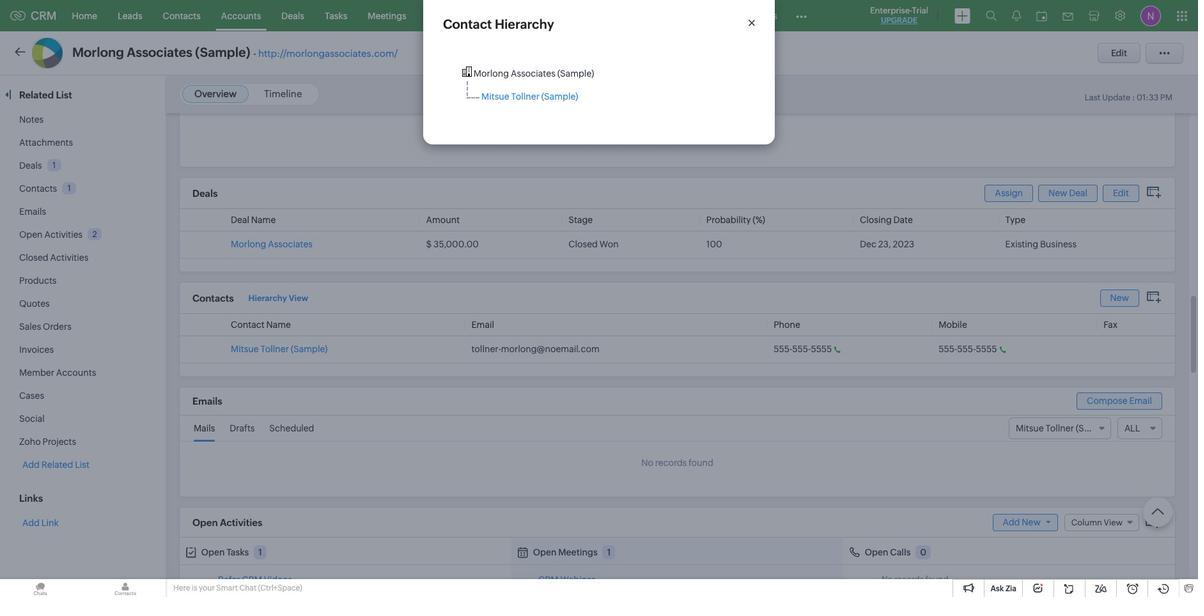 Task type: locate. For each thing, give the bounding box(es) containing it.
mitsue for rightmost mitsue tollner (sample) link
[[482, 91, 509, 102]]

0 vertical spatial open activities
[[19, 230, 83, 240]]

0 vertical spatial tasks
[[325, 11, 347, 21]]

mitsue down contact name
[[231, 344, 259, 354]]

business
[[1040, 239, 1077, 249]]

0 vertical spatial mitsue tollner (sample) link
[[482, 91, 578, 102]]

crm left home at the top of page
[[31, 9, 57, 22]]

0 horizontal spatial emails
[[19, 207, 46, 217]]

add link
[[22, 518, 59, 528]]

1 vertical spatial activities
[[50, 253, 88, 263]]

no
[[641, 458, 653, 468], [882, 575, 893, 584]]

edit right new deal
[[1113, 188, 1129, 198]]

mitsue tollner (sample) link
[[482, 91, 578, 102], [231, 344, 328, 354]]

invoices link
[[19, 345, 54, 355]]

contacts link right the leads
[[153, 0, 211, 31]]

edit inside button
[[1111, 48, 1127, 58]]

calls link
[[417, 0, 457, 31]]

1 horizontal spatial records
[[895, 575, 924, 584]]

list down zoho projects
[[75, 460, 89, 470]]

fax link
[[1104, 320, 1118, 330]]

deals link up http://morlongassociates.com/ link
[[271, 0, 315, 31]]

new deal link
[[1038, 184, 1098, 202]]

0 vertical spatial morlong
[[72, 45, 124, 59]]

555-555-5555 down phone link
[[774, 344, 832, 354]]

type link
[[1006, 215, 1026, 225]]

1 horizontal spatial projects
[[744, 11, 777, 21]]

0 vertical spatial emails
[[19, 207, 46, 217]]

list up 'attachments'
[[56, 90, 72, 100]]

1 horizontal spatial contacts link
[[153, 0, 211, 31]]

products
[[19, 276, 57, 286]]

refer crm videos link
[[218, 575, 292, 585]]

compose
[[1087, 396, 1128, 406]]

deal
[[1069, 188, 1088, 198], [231, 215, 249, 225]]

social
[[19, 414, 45, 424]]

0 vertical spatial accounts
[[221, 11, 261, 21]]

associates down analytics
[[511, 68, 556, 79]]

morlong@noemail.com
[[501, 344, 600, 354]]

type
[[1006, 215, 1026, 225]]

1 5555 from the left
[[811, 344, 832, 354]]

social link
[[19, 414, 45, 424]]

mitsue tollner (sample) down contact name
[[231, 344, 328, 354]]

meetings left the calls link
[[368, 11, 407, 21]]

accounts right member
[[56, 368, 96, 378]]

1 vertical spatial accounts
[[56, 368, 96, 378]]

0 horizontal spatial meetings
[[368, 11, 407, 21]]

tasks up http://morlongassociates.com/ link
[[325, 11, 347, 21]]

0 horizontal spatial contacts link
[[19, 184, 57, 194]]

555-
[[774, 344, 792, 354], [792, 344, 811, 354], [939, 344, 957, 354], [957, 344, 976, 354]]

0 vertical spatial records
[[655, 458, 687, 468]]

2 horizontal spatial morlong
[[474, 68, 509, 79]]

crm link
[[10, 9, 57, 22]]

email right compose
[[1130, 396, 1152, 406]]

2 vertical spatial new
[[1022, 517, 1041, 527]]

contacts up contact name
[[192, 293, 234, 304]]

related down zoho projects link
[[41, 460, 73, 470]]

accounts link
[[211, 0, 271, 31]]

0 vertical spatial found
[[689, 458, 714, 468]]

activities down open activities link
[[50, 253, 88, 263]]

0 horizontal spatial closed
[[19, 253, 48, 263]]

0 horizontal spatial crm
[[31, 9, 57, 22]]

1 vertical spatial records
[[895, 575, 924, 584]]

1 vertical spatial no records found
[[882, 575, 949, 584]]

amount
[[426, 215, 460, 225]]

0
[[920, 547, 927, 558]]

stage link
[[569, 215, 593, 225]]

1 horizontal spatial open activities
[[192, 517, 262, 528]]

email up tollner-
[[472, 320, 494, 330]]

closing date link
[[860, 215, 913, 225]]

probability
[[706, 215, 751, 225]]

0 vertical spatial new
[[1049, 188, 1067, 198]]

emails up open activities link
[[19, 207, 46, 217]]

new deal
[[1049, 188, 1088, 198]]

1 horizontal spatial morlong
[[231, 239, 266, 249]]

hierarchy view link
[[248, 290, 308, 306]]

1 horizontal spatial closed
[[569, 239, 598, 249]]

mobile
[[939, 320, 967, 330]]

mitsue down morlong associates (sample)
[[482, 91, 509, 102]]

0 horizontal spatial calls
[[427, 11, 447, 21]]

0 vertical spatial no records found
[[641, 458, 714, 468]]

2 5555 from the left
[[976, 344, 997, 354]]

associates down deal name link
[[268, 239, 313, 249]]

0 vertical spatial mitsue tollner (sample)
[[482, 91, 578, 102]]

deal left edit link
[[1069, 188, 1088, 198]]

0 vertical spatial edit
[[1111, 48, 1127, 58]]

2 horizontal spatial new
[[1110, 293, 1129, 303]]

deals link down attachments link
[[19, 161, 42, 171]]

mitsue tollner (sample) down morlong associates (sample)
[[482, 91, 578, 102]]

1 vertical spatial deals
[[19, 161, 42, 171]]

edit up update
[[1111, 48, 1127, 58]]

contacts up emails link
[[19, 184, 57, 194]]

closed up products link
[[19, 253, 48, 263]]

your
[[199, 584, 215, 593]]

mitsue tollner (sample) link down contact name
[[231, 344, 328, 354]]

sales orders link
[[19, 322, 71, 332]]

mails
[[194, 423, 215, 434]]

calls left 0
[[890, 547, 911, 558]]

morlong for morlong associates (sample) - http://morlongassociates.com/
[[72, 45, 124, 59]]

0 vertical spatial tollner
[[511, 91, 540, 102]]

2 vertical spatial associates
[[268, 239, 313, 249]]

chat
[[239, 584, 256, 593]]

1 horizontal spatial list
[[75, 460, 89, 470]]

deal name
[[231, 215, 276, 225]]

35,000.00
[[434, 239, 479, 249]]

2 555- from the left
[[792, 344, 811, 354]]

is
[[192, 584, 197, 593]]

tollner down morlong associates (sample)
[[511, 91, 540, 102]]

0 horizontal spatial morlong
[[72, 45, 124, 59]]

0 vertical spatial mitsue
[[482, 91, 509, 102]]

0 horizontal spatial accounts
[[56, 368, 96, 378]]

1 vertical spatial morlong
[[474, 68, 509, 79]]

1 down attachments link
[[52, 160, 56, 170]]

contacts link up emails link
[[19, 184, 57, 194]]

mitsue tollner (sample) link down morlong associates (sample)
[[482, 91, 578, 102]]

1 horizontal spatial tollner
[[511, 91, 540, 102]]

morlong down the contact hierarchy
[[474, 68, 509, 79]]

0 horizontal spatial email
[[472, 320, 494, 330]]

open left 0
[[865, 547, 889, 558]]

quotes
[[19, 299, 50, 309]]

tollner down contact name
[[261, 344, 289, 354]]

timeline link
[[264, 88, 302, 99]]

list
[[56, 90, 72, 100], [75, 460, 89, 470]]

1 horizontal spatial mitsue tollner (sample)
[[482, 91, 578, 102]]

open activities up closed activities
[[19, 230, 83, 240]]

0 horizontal spatial records
[[655, 458, 687, 468]]

activities
[[44, 230, 83, 240], [50, 253, 88, 263], [220, 517, 262, 528]]

1 horizontal spatial mitsue tollner (sample) link
[[482, 91, 578, 102]]

0 vertical spatial email
[[472, 320, 494, 330]]

notes link
[[19, 114, 44, 125]]

2 horizontal spatial crm
[[538, 575, 559, 585]]

cases link
[[19, 391, 44, 401]]

(ctrl+space)
[[258, 584, 302, 593]]

crm left webinar
[[538, 575, 559, 585]]

create menu image
[[955, 8, 971, 23]]

http://morlongassociates.com/
[[258, 48, 398, 59]]

tasks up refer
[[227, 547, 249, 558]]

open activities up open tasks
[[192, 517, 262, 528]]

1 horizontal spatial 555-555-5555
[[939, 344, 997, 354]]

attachments
[[19, 137, 73, 148]]

1 vertical spatial mitsue
[[231, 344, 259, 354]]

name down hierarchy view link at left
[[266, 320, 291, 330]]

name up morlong associates link
[[251, 215, 276, 225]]

morlong associates (sample) - http://morlongassociates.com/
[[72, 45, 398, 59]]

name for deal name
[[251, 215, 276, 225]]

emails up mails
[[192, 396, 222, 407]]

ask
[[991, 584, 1004, 593]]

1 vertical spatial deals link
[[19, 161, 42, 171]]

refer crm videos
[[218, 575, 292, 585]]

555-555-5555
[[774, 344, 832, 354], [939, 344, 997, 354]]

555-555-5555 down mobile on the right of page
[[939, 344, 997, 354]]

calls left reports link
[[427, 11, 447, 21]]

(sample)
[[195, 45, 251, 59], [557, 68, 594, 79], [541, 91, 578, 102], [291, 344, 328, 354]]

0 vertical spatial calls
[[427, 11, 447, 21]]

1 horizontal spatial deals link
[[271, 0, 315, 31]]

0 vertical spatial list
[[56, 90, 72, 100]]

1 vertical spatial tasks
[[227, 547, 249, 558]]

1 vertical spatial meetings
[[558, 547, 598, 558]]

associates for morlong associates (sample)
[[511, 68, 556, 79]]

closing
[[860, 215, 892, 225]]

1 vertical spatial found
[[926, 575, 949, 584]]

associates down the leads
[[127, 45, 192, 59]]

2 vertical spatial morlong
[[231, 239, 266, 249]]

crm
[[31, 9, 57, 22], [242, 575, 262, 585], [538, 575, 559, 585]]

0 horizontal spatial contact
[[231, 320, 264, 330]]

2 horizontal spatial deals
[[282, 11, 304, 21]]

1 horizontal spatial 5555
[[976, 344, 997, 354]]

chats image
[[0, 579, 81, 597]]

1 vertical spatial no
[[882, 575, 893, 584]]

deal up morlong associates link
[[231, 215, 249, 225]]

1 vertical spatial tollner
[[261, 344, 289, 354]]

reports
[[468, 11, 500, 21]]

1 horizontal spatial deals
[[192, 188, 218, 199]]

1 horizontal spatial emails
[[192, 396, 222, 407]]

1 horizontal spatial hierarchy
[[495, 17, 554, 31]]

1 vertical spatial emails
[[192, 396, 222, 407]]

0 horizontal spatial 555-555-5555
[[774, 344, 832, 354]]

contacts image
[[85, 579, 166, 597]]

0 horizontal spatial no records found
[[641, 458, 714, 468]]

closed
[[569, 239, 598, 249], [19, 253, 48, 263]]

1 horizontal spatial contact
[[443, 17, 492, 31]]

activities up open tasks
[[220, 517, 262, 528]]

100
[[706, 239, 722, 249]]

crm right refer
[[242, 575, 262, 585]]

morlong inside 'group'
[[474, 68, 509, 79]]

open
[[19, 230, 43, 240], [192, 517, 218, 528], [201, 547, 225, 558], [533, 547, 557, 558], [865, 547, 889, 558]]

2 vertical spatial contacts
[[192, 293, 234, 304]]

5555
[[811, 344, 832, 354], [976, 344, 997, 354]]

1 vertical spatial projects
[[43, 437, 76, 447]]

new for new
[[1110, 293, 1129, 303]]

tollner
[[511, 91, 540, 102], [261, 344, 289, 354]]

0 horizontal spatial projects
[[43, 437, 76, 447]]

contacts right leads link
[[163, 11, 201, 21]]

closed down stage link
[[569, 239, 598, 249]]

group
[[462, 67, 594, 102]]

1 vertical spatial name
[[266, 320, 291, 330]]

activities for closed activities link
[[50, 253, 88, 263]]

meetings up webinar
[[558, 547, 598, 558]]

0 horizontal spatial new
[[1022, 517, 1041, 527]]

0 horizontal spatial 5555
[[811, 344, 832, 354]]

1
[[52, 160, 56, 170], [68, 183, 71, 193], [258, 547, 262, 558], [607, 547, 611, 558]]

related up 'notes' "link"
[[19, 90, 54, 100]]

accounts up morlong associates (sample) - http://morlongassociates.com/
[[221, 11, 261, 21]]

morlong down home link
[[72, 45, 124, 59]]

scheduled
[[269, 423, 314, 434]]

morlong down deal name link
[[231, 239, 266, 249]]

1 vertical spatial mitsue tollner (sample)
[[231, 344, 328, 354]]

invoices
[[19, 345, 54, 355]]

contact
[[443, 17, 492, 31], [231, 320, 264, 330]]

tollner for rightmost mitsue tollner (sample) link
[[511, 91, 540, 102]]

videos
[[264, 575, 292, 585]]

1 up open activities link
[[68, 183, 71, 193]]

no records found
[[641, 458, 714, 468], [882, 575, 949, 584]]

0 horizontal spatial open activities
[[19, 230, 83, 240]]

activities for open activities link
[[44, 230, 83, 240]]

associates
[[127, 45, 192, 59], [511, 68, 556, 79], [268, 239, 313, 249]]

0 vertical spatial deals
[[282, 11, 304, 21]]

0 vertical spatial contact
[[443, 17, 492, 31]]

activities up closed activities
[[44, 230, 83, 240]]



Task type: vqa. For each thing, say whether or not it's contained in the screenshot.


Task type: describe. For each thing, give the bounding box(es) containing it.
overview
[[194, 88, 237, 99]]

email link
[[472, 320, 494, 330]]

1 vertical spatial list
[[75, 460, 89, 470]]

open activities link
[[19, 230, 83, 240]]

compose email
[[1087, 396, 1152, 406]]

1 horizontal spatial calls
[[890, 547, 911, 558]]

0 horizontal spatial mitsue tollner (sample)
[[231, 344, 328, 354]]

0 vertical spatial contacts
[[163, 11, 201, 21]]

enterprise-
[[870, 6, 912, 15]]

crm for crm webinar
[[538, 575, 559, 585]]

0 vertical spatial projects
[[744, 11, 777, 21]]

1 vertical spatial deal
[[231, 215, 249, 225]]

link
[[41, 518, 59, 528]]

new for new deal
[[1049, 188, 1067, 198]]

0 vertical spatial related
[[19, 90, 54, 100]]

tasks link
[[315, 0, 358, 31]]

2 555-555-5555 from the left
[[939, 344, 997, 354]]

name for contact name
[[266, 320, 291, 330]]

upgrade
[[881, 16, 918, 25]]

1 555- from the left
[[774, 344, 792, 354]]

add for add link
[[22, 518, 40, 528]]

2 vertical spatial deals
[[192, 188, 218, 199]]

1 horizontal spatial crm
[[242, 575, 262, 585]]

links
[[19, 493, 43, 504]]

date
[[894, 215, 913, 225]]

add new
[[1003, 517, 1041, 527]]

3 555- from the left
[[939, 344, 957, 354]]

1 horizontal spatial found
[[926, 575, 949, 584]]

open up crm webinar link at left bottom
[[533, 547, 557, 558]]

1 right open meetings
[[607, 547, 611, 558]]

1 vertical spatial edit
[[1113, 188, 1129, 198]]

meetings inside meetings link
[[368, 11, 407, 21]]

analytics
[[521, 11, 559, 21]]

overview link
[[194, 88, 237, 99]]

0 horizontal spatial deals
[[19, 161, 42, 171]]

4 555- from the left
[[957, 344, 976, 354]]

1 vertical spatial open activities
[[192, 517, 262, 528]]

crm webinar
[[538, 575, 595, 585]]

signals element
[[1005, 0, 1029, 31]]

fax
[[1104, 320, 1118, 330]]

smart
[[216, 584, 238, 593]]

meetings link
[[358, 0, 417, 31]]

home link
[[62, 0, 108, 31]]

member accounts
[[19, 368, 96, 378]]

1 horizontal spatial no
[[882, 575, 893, 584]]

contact for contact hierarchy
[[443, 17, 492, 31]]

new link
[[1100, 289, 1140, 307]]

1 vertical spatial contacts
[[19, 184, 57, 194]]

closed won
[[569, 239, 619, 249]]

hierarchy view
[[248, 293, 308, 303]]

1 up refer crm videos
[[258, 547, 262, 558]]

tollner-morlong@noemail.com
[[472, 344, 600, 354]]

:
[[1132, 93, 1135, 102]]

stage
[[569, 215, 593, 225]]

zoho
[[19, 437, 41, 447]]

pm
[[1161, 93, 1173, 102]]

edit link
[[1103, 184, 1140, 202]]

tollner for leftmost mitsue tollner (sample) link
[[261, 344, 289, 354]]

0 horizontal spatial mitsue tollner (sample) link
[[231, 344, 328, 354]]

crm webinar link
[[538, 575, 595, 585]]

-
[[253, 48, 256, 59]]

projects link
[[734, 0, 788, 31]]

add for add new
[[1003, 517, 1020, 527]]

ask zia
[[991, 584, 1017, 593]]

mobile link
[[939, 320, 967, 330]]

$
[[426, 239, 432, 249]]

trial
[[912, 6, 928, 15]]

home
[[72, 11, 97, 21]]

mitsue for leftmost mitsue tollner (sample) link
[[231, 344, 259, 354]]

deal name link
[[231, 215, 276, 225]]

contact for contact name
[[231, 320, 264, 330]]

existing business
[[1006, 239, 1077, 249]]

quotes link
[[19, 299, 50, 309]]

zoho projects link
[[19, 437, 76, 447]]

1 555-555-5555 from the left
[[774, 344, 832, 354]]

attachments link
[[19, 137, 73, 148]]

closed activities link
[[19, 253, 88, 263]]

closed for closed won
[[569, 239, 598, 249]]

0 horizontal spatial found
[[689, 458, 714, 468]]

1 horizontal spatial tasks
[[325, 11, 347, 21]]

1 vertical spatial hierarchy
[[248, 293, 287, 303]]

closing date
[[860, 215, 913, 225]]

zia
[[1006, 584, 1017, 593]]

create menu element
[[947, 0, 978, 31]]

notes
[[19, 114, 44, 125]]

crm for crm
[[31, 9, 57, 22]]

products link
[[19, 276, 57, 286]]

morlong associates link
[[231, 239, 313, 249]]

morlong for morlong associates (sample)
[[474, 68, 509, 79]]

open up open tasks
[[192, 517, 218, 528]]

open down emails link
[[19, 230, 43, 240]]

morlong associates (sample)
[[474, 68, 594, 79]]

morlong for morlong associates
[[231, 239, 266, 249]]

0 vertical spatial contacts link
[[153, 0, 211, 31]]

0 horizontal spatial list
[[56, 90, 72, 100]]

emails link
[[19, 207, 46, 217]]

orders
[[43, 322, 71, 332]]

$ 35,000.00
[[426, 239, 479, 249]]

dec
[[860, 239, 877, 249]]

associates for morlong associates (sample) - http://morlongassociates.com/
[[127, 45, 192, 59]]

open up refer
[[201, 547, 225, 558]]

here
[[173, 584, 190, 593]]

member
[[19, 368, 54, 378]]

drafts
[[230, 423, 255, 434]]

0 vertical spatial deals link
[[271, 0, 315, 31]]

sales orders
[[19, 322, 71, 332]]

enterprise-trial upgrade
[[870, 6, 928, 25]]

signals image
[[1012, 10, 1021, 21]]

analytics link
[[510, 0, 569, 31]]

2 vertical spatial activities
[[220, 517, 262, 528]]

reports link
[[457, 0, 510, 31]]

23,
[[878, 239, 891, 249]]

group containing morlong associates (sample)
[[462, 67, 594, 102]]

1 vertical spatial related
[[41, 460, 73, 470]]

morlong associates
[[231, 239, 313, 249]]

update
[[1102, 93, 1131, 102]]

01:33
[[1137, 93, 1159, 102]]

1 vertical spatial contacts link
[[19, 184, 57, 194]]

won
[[600, 239, 619, 249]]

0 vertical spatial deal
[[1069, 188, 1088, 198]]

associates for morlong associates
[[268, 239, 313, 249]]

0 vertical spatial hierarchy
[[495, 17, 554, 31]]

last update : 01:33 pm
[[1085, 93, 1173, 102]]

0 horizontal spatial tasks
[[227, 547, 249, 558]]

cases
[[19, 391, 44, 401]]

http://morlongassociates.com/ link
[[258, 48, 398, 59]]

contact hierarchy
[[443, 17, 554, 31]]

2
[[92, 229, 97, 239]]

contact name link
[[231, 320, 291, 330]]

last
[[1085, 93, 1101, 102]]

1 horizontal spatial no records found
[[882, 575, 949, 584]]

open tasks
[[201, 547, 249, 558]]

1 horizontal spatial accounts
[[221, 11, 261, 21]]

tollner-
[[472, 344, 501, 354]]

closed for closed activities
[[19, 253, 48, 263]]

1 horizontal spatial email
[[1130, 396, 1152, 406]]

add for add related list
[[22, 460, 40, 470]]

refer
[[218, 575, 240, 585]]

open calls
[[865, 547, 911, 558]]

(%)
[[753, 215, 765, 225]]

0 vertical spatial no
[[641, 458, 653, 468]]

sales
[[19, 322, 41, 332]]

assign link
[[985, 184, 1033, 202]]

here is your smart chat (ctrl+space)
[[173, 584, 302, 593]]



